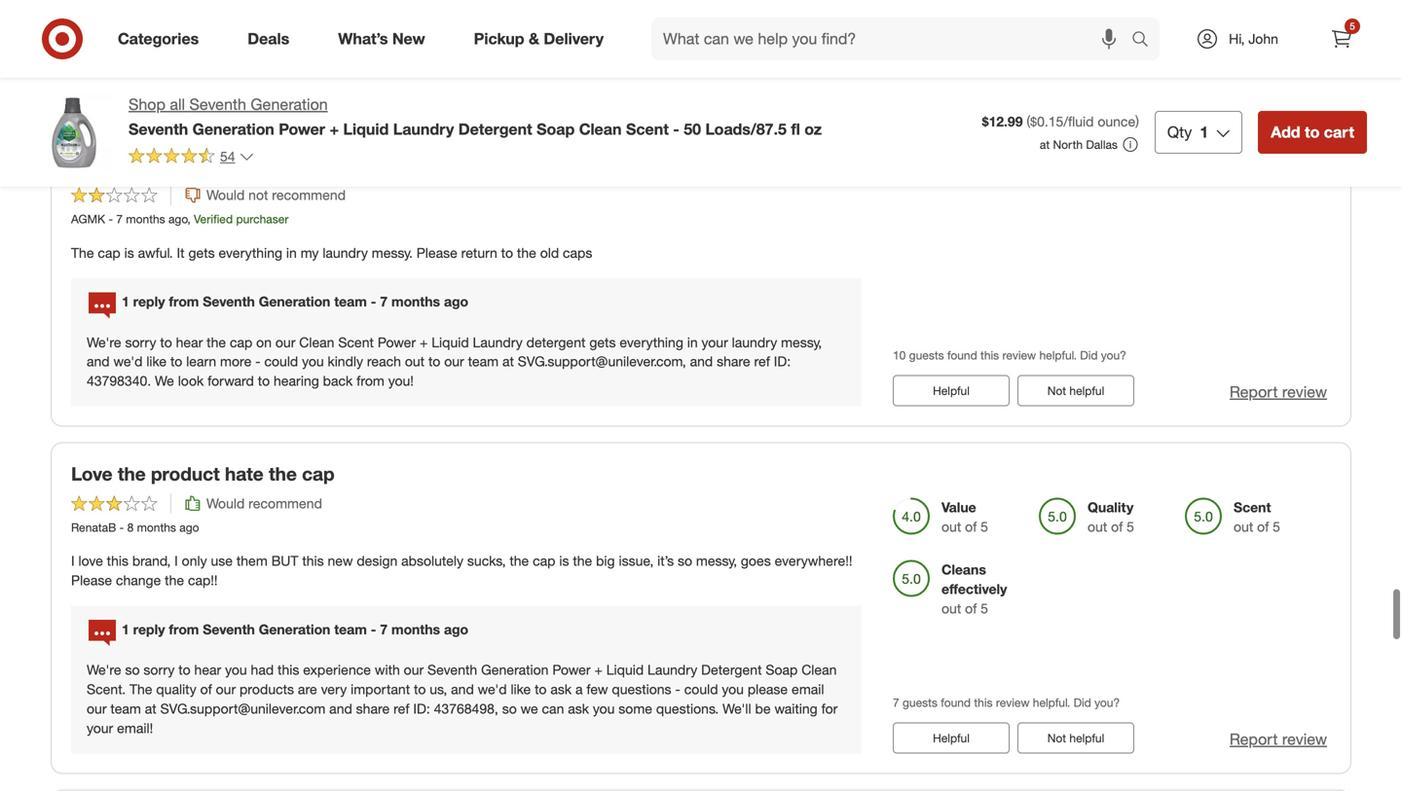 Task type: describe. For each thing, give the bounding box(es) containing it.
8
[[127, 520, 134, 535]]

chance
[[362, 45, 406, 62]]

wasn't
[[176, 45, 216, 62]]

clean inside the shop all seventh generation seventh generation power + liquid laundry detergent soap clean scent - 50 loads/87.5 fl oz
[[579, 120, 622, 139]]

liquid inside the shop all seventh generation seventh generation power + liquid laundry detergent soap clean scent - 50 loads/87.5 fl oz
[[343, 120, 389, 139]]

0 vertical spatial everything
[[219, 244, 282, 261]]

love
[[71, 463, 113, 486]]

- inside the we're so sorry to hear you had this experience with our seventh generation power + liquid laundry detergent soap clean scent. the quality of our products are very important to us, and we'd like to ask a few questions - could you please email our team at svg.support@unilever.com and share ref id: 43768498, so we can ask you some questions. we'll be waiting for your email!
[[675, 681, 681, 698]]

shop all seventh generation seventh generation power + liquid laundry detergent soap clean scent - 50 loads/87.5 fl oz
[[129, 95, 822, 139]]

5 for value out of 5
[[981, 519, 988, 536]]

pickup & delivery link
[[457, 18, 628, 60]]

us,
[[430, 681, 447, 698]]

some
[[619, 701, 652, 718]]

to up might
[[625, 25, 637, 42]]

email
[[792, 681, 824, 698]]

generation up on
[[259, 293, 330, 310]]

0 vertical spatial the
[[71, 244, 94, 261]]

not helpful for love the product hate the cap
[[1048, 731, 1104, 746]]

$12.99
[[982, 113, 1023, 130]]

of inside 'cleans effectively out of 5'
[[965, 600, 977, 617]]

brand,
[[132, 553, 171, 570]]

hear inside 'we're sorry to hear the cap on our clean scent power + liquid laundry detergent gets everything in your laundry messy, and we'd like to learn more - could you kindly reach out to our team at svg.support@unilever.com, and share ref id: 43798340. we look forward to hearing back from you!'
[[176, 334, 203, 351]]

the up id:
[[338, 45, 358, 62]]

what's new
[[338, 29, 425, 48]]

months up us,
[[391, 621, 440, 638]]

ounce
[[1098, 113, 1136, 130]]

1 not helpful button from the top
[[1018, 67, 1134, 98]]

the left big
[[573, 553, 592, 570]]

not for awful cap
[[1048, 384, 1066, 398]]

we're for cap
[[87, 334, 121, 351]]

1 horizontal spatial please
[[417, 244, 457, 261]]

laundry inside 'we're sorry to hear the cap on our clean scent power + liquid laundry detergent gets everything in your laundry messy, and we'd like to learn more - could you kindly reach out to our team at svg.support@unilever.com, and share ref id: 43798340. we look forward to hearing back from you!'
[[473, 334, 523, 351]]

better,
[[686, 45, 724, 62]]

0 vertical spatial in
[[286, 244, 297, 261]]

the cap is awful. it gets everything in my laundry messy. please return to the old caps
[[71, 244, 592, 261]]

sorry inside 'we're sorry to hear the cap on our clean scent power + liquid laundry detergent gets everything in your laundry messy, and we'd like to learn more - could you kindly reach out to our team at svg.support@unilever.com, and share ref id: 43798340. we look forward to hearing back from you!'
[[125, 334, 156, 351]]

had
[[251, 662, 274, 679]]

you inside 'we're sorry to hear the cap on our clean scent power + liquid laundry detergent gets everything in your laundry messy, and we'd like to learn more - could you kindly reach out to our team at svg.support@unilever.com, and share ref id: 43798340. we look forward to hearing back from you!'
[[302, 353, 324, 370]]

report review for love the product hate the cap
[[1230, 730, 1327, 749]]

ago up it
[[168, 212, 187, 227]]

loads/87.5
[[705, 120, 787, 139]]

pickup & delivery
[[474, 29, 604, 48]]

cleans
[[942, 561, 986, 578]]

ref.
[[318, 64, 337, 81]]

at down the $0.15
[[1040, 137, 1050, 152]]

please inside the we're so sorry to hear you had this experience with our seventh generation power + liquid laundry detergent soap clean scent. the quality of our products are very important to us, and we'd like to ask a few questions - could you please email our team at svg.support@unilever.com and share ref id: 43768498, so we can ask you some questions. we'll be waiting for your email!
[[748, 681, 788, 698]]

laundry inside 'we're sorry to hear the cap on our clean scent power + liquid laundry detergent gets everything in your laundry messy, and we'd like to learn more - could you kindly reach out to our team at svg.support@unilever.com, and share ref id: 43798340. we look forward to hearing back from you!'
[[732, 334, 777, 351]]

helpful for love the product hate the cap
[[1070, 731, 1104, 746]]

to left guest
[[833, 45, 845, 62]]

add
[[1271, 123, 1301, 142]]

1 not from the top
[[1048, 75, 1066, 90]]

from inside 'we're sorry to hear the cap on our clean scent power + liquid laundry detergent gets everything in your laundry messy, and we'd like to learn more - could you kindly reach out to our team at svg.support@unilever.com, and share ref id: 43798340. we look forward to hearing back from you!'
[[357, 373, 384, 390]]

the right 'love'
[[118, 463, 146, 486]]

generation up had
[[259, 621, 330, 638]]

the up work
[[671, 25, 691, 42]]

awful.
[[138, 244, 173, 261]]

seventh down shop
[[129, 120, 188, 139]]

cap right "awful"
[[125, 155, 158, 177]]

you? for love the product hate the cap
[[1095, 696, 1120, 710]]

you left had
[[225, 662, 247, 679]]

big
[[596, 553, 615, 570]]

reply for the
[[133, 621, 165, 638]]

43798340.
[[87, 373, 151, 390]]

last
[[770, 25, 792, 42]]

seventh right all
[[189, 95, 246, 114]]

qty
[[1167, 123, 1192, 142]]

design
[[357, 553, 398, 570]]

we'd inside the we're so sorry to hear you had this experience with our seventh generation power + liquid laundry detergent soap clean scent. the quality of our products are very important to us, and we'd like to ask a few questions - could you please email our team at svg.support@unilever.com and share ref id: 43768498, so we can ask you some questions. we'll be waiting for your email!
[[478, 681, 507, 698]]

from for love the product hate the cap
[[169, 621, 199, 638]]

scent out of 5
[[1234, 499, 1280, 536]]

agmk - 7 months ago , verified purchaser
[[71, 212, 289, 227]]

7 down messy.
[[380, 293, 388, 310]]

new
[[392, 29, 425, 48]]

0 vertical spatial did
[[1068, 40, 1086, 54]]

generation down ref.
[[251, 95, 328, 114]]

)
[[1136, 113, 1139, 130]]

laundry inside the shop all seventh generation seventh generation power + liquid laundry detergent soap clean scent - 50 loads/87.5 fl oz
[[393, 120, 454, 139]]

but
[[271, 553, 298, 570]]

cap down agmk
[[98, 244, 120, 261]]

1 helpful from the top
[[933, 75, 970, 90]]

- inside 'we're sorry to hear the cap on our clean scent power + liquid laundry detergent gets everything in your laundry messy, and we'd like to learn more - could you kindly reach out to our team at svg.support@unilever.com, and share ref id: 43798340. we look forward to hearing back from you!'
[[255, 353, 261, 370]]

we'll
[[723, 701, 751, 718]]

1 reply from seventh generation team - 7 months ago for love the product hate the cap
[[122, 621, 468, 638]]

1 vertical spatial ask
[[568, 701, 589, 718]]

our inside the thanks for reaching out about our clean power + liquid laundry detergent. we're sorry to hear the scent didn't last and the grease and oil wasn't removed. we'd like the chance to help with another product that might work better, please reach out to us at svg.support@unilever.com with ref. id: 44459230. we look forward to your contact.
[[273, 25, 293, 42]]

5 inside 'cleans effectively out of 5'
[[981, 600, 988, 617]]

to left help
[[410, 45, 422, 62]]

- down messy.
[[371, 293, 376, 310]]

power inside the we're so sorry to hear you had this experience with our seventh generation power + liquid laundry detergent soap clean scent. the quality of our products are very important to us, and we'd like to ask a few questions - could you please email our team at svg.support@unilever.com and share ref id: 43768498, so we can ask you some questions. we'll be waiting for your email!
[[552, 662, 591, 679]]

hear inside the we're so sorry to hear you had this experience with our seventh generation power + liquid laundry detergent soap clean scent. the quality of our products are very important to us, and we'd like to ask a few questions - could you please email our team at svg.support@unilever.com and share ref id: 43768498, so we can ask you some questions. we'll be waiting for your email!
[[194, 662, 221, 679]]

effectively
[[942, 581, 1007, 598]]

only
[[182, 553, 207, 570]]

helpful button for awful cap
[[893, 376, 1010, 407]]

you up we'll
[[722, 681, 744, 698]]

back
[[323, 373, 353, 390]]

reaching
[[154, 25, 207, 42]]

you down few
[[593, 701, 615, 718]]

awful cap
[[71, 155, 158, 177]]

experience
[[303, 662, 371, 679]]

power inside the thanks for reaching out about our clean power + liquid laundry detergent. we're sorry to hear the scent didn't last and the grease and oil wasn't removed. we'd like the chance to help with another product that might work better, please reach out to us at svg.support@unilever.com with ref. id: 44459230. we look forward to your contact.
[[336, 25, 374, 42]]

7 right agmk
[[116, 212, 123, 227]]

1 report review button from the top
[[1230, 73, 1327, 95]]

delivery
[[544, 29, 604, 48]]

+ inside the we're so sorry to hear you had this experience with our seventh generation power + liquid laundry detergent soap clean scent. the quality of our products are very important to us, and we'd like to ask a few questions - could you please email our team at svg.support@unilever.com and share ref id: 43768498, so we can ask you some questions. we'll be waiting for your email!
[[594, 662, 603, 679]]

grease
[[87, 45, 128, 62]]

ago down return
[[444, 293, 468, 310]]

not for love the product hate the cap
[[1048, 731, 1066, 746]]

might
[[614, 45, 648, 62]]

image of seventh generation power + liquid laundry detergent soap clean scent - 50 loads/87.5 fl oz image
[[35, 93, 113, 171]]

not helpful for awful cap
[[1048, 384, 1104, 398]]

product inside the thanks for reaching out about our clean power + liquid laundry detergent. we're sorry to hear the scent didn't last and the grease and oil wasn't removed. we'd like the chance to help with another product that might work better, please reach out to us at svg.support@unilever.com with ref. id: 44459230. we look forward to your contact.
[[535, 45, 583, 62]]

not helpful button for love the product hate the cap
[[1018, 723, 1134, 754]]

0 horizontal spatial product
[[151, 463, 220, 486]]

sorry inside the thanks for reaching out about our clean power + liquid laundry detergent. we're sorry to hear the scent didn't last and the grease and oil wasn't removed. we'd like the chance to help with another product that might work better, please reach out to us at svg.support@unilever.com with ref. id: 44459230. we look forward to your contact.
[[590, 25, 621, 42]]

7 guests found this review helpful. did you?
[[893, 696, 1120, 710]]

cap!!
[[188, 572, 218, 589]]

ago up only at left
[[179, 520, 199, 535]]

search button
[[1123, 18, 1170, 64]]

the left "old"
[[517, 244, 536, 261]]

sucks,
[[467, 553, 506, 570]]

2 vertical spatial so
[[502, 701, 517, 718]]

for inside the we're so sorry to hear you had this experience with our seventh generation power + liquid laundry detergent soap clean scent. the quality of our products are very important to us, and we'd like to ask a few questions - could you please email our team at svg.support@unilever.com and share ref id: 43768498, so we can ask you some questions. we'll be waiting for your email!
[[821, 701, 838, 718]]

scent inside 'we're sorry to hear the cap on our clean scent power + liquid laundry detergent gets everything in your laundry messy, and we'd like to learn more - could you kindly reach out to our team at svg.support@unilever.com, and share ref id: 43798340. we look forward to hearing back from you!'
[[338, 334, 374, 351]]

ref inside 'we're sorry to hear the cap on our clean scent power + liquid laundry detergent gets everything in your laundry messy, and we'd like to learn more - could you kindly reach out to our team at svg.support@unilever.com, and share ref id: 43798340. we look forward to hearing back from you!'
[[754, 353, 770, 370]]

please inside i love this brand, i only use them but this new design absolutely sucks, the cap is the big issue, it's so messy, goes everywhere!! please change the cap!!
[[71, 572, 112, 589]]

reach inside 'we're sorry to hear the cap on our clean scent power + liquid laundry detergent gets everything in your laundry messy, and we'd like to learn more - could you kindly reach out to our team at svg.support@unilever.com, and share ref id: 43798340. we look forward to hearing back from you!'
[[367, 353, 401, 370]]

of for scent
[[1257, 519, 1269, 536]]

to down awful.
[[160, 334, 172, 351]]

seventh inside the we're so sorry to hear you had this experience with our seventh generation power + liquid laundry detergent soap clean scent. the quality of our products are very important to us, and we'd like to ask a few questions - could you please email our team at svg.support@unilever.com and share ref id: 43768498, so we can ask you some questions. we'll be waiting for your email!
[[428, 662, 477, 679]]

return
[[461, 244, 497, 261]]

generation up 54
[[192, 120, 274, 139]]

hi, john
[[1229, 30, 1278, 47]]

dallas
[[1086, 137, 1118, 152]]

questions
[[612, 681, 671, 698]]

(
[[1027, 113, 1030, 130]]

change
[[116, 572, 161, 589]]

messy, inside i love this brand, i only use them but this new design absolutely sucks, the cap is the big issue, it's so messy, goes everywhere!! please change the cap!!
[[696, 553, 737, 570]]

could inside 'we're sorry to hear the cap on our clean scent power + liquid laundry detergent gets everything in your laundry messy, and we'd like to learn more - could you kindly reach out to our team at svg.support@unilever.com, and share ref id: 43798340. we look forward to hearing back from you!'
[[264, 353, 298, 370]]

it's
[[657, 553, 674, 570]]

out inside value out of 5
[[942, 519, 961, 536]]

is inside i love this brand, i only use them but this new design absolutely sucks, the cap is the big issue, it's so messy, goes everywhere!! please change the cap!!
[[559, 553, 569, 570]]

would for the
[[206, 495, 245, 512]]

power inside the shop all seventh generation seventh generation power + liquid laundry detergent soap clean scent - 50 loads/87.5 fl oz
[[279, 120, 325, 139]]

of for quality
[[1111, 519, 1123, 536]]

we're for the
[[87, 662, 121, 679]]

gets inside 'we're sorry to hear the cap on our clean scent power + liquid laundry detergent gets everything in your laundry messy, and we'd like to learn more - could you kindly reach out to our team at svg.support@unilever.com, and share ref id: 43798340. we look forward to hearing back from you!'
[[589, 334, 616, 351]]

north
[[1053, 137, 1083, 152]]

learn
[[186, 353, 216, 370]]

0 horizontal spatial so
[[125, 662, 140, 679]]

look inside 'we're sorry to hear the cap on our clean scent power + liquid laundry detergent gets everything in your laundry messy, and we'd like to learn more - could you kindly reach out to our team at svg.support@unilever.com, and share ref id: 43798340. we look forward to hearing back from you!'
[[178, 373, 204, 390]]

we'd
[[280, 45, 311, 62]]

detergent inside the shop all seventh generation seventh generation power + liquid laundry detergent soap clean scent - 50 loads/87.5 fl oz
[[458, 120, 532, 139]]

your inside the thanks for reaching out about our clean power + liquid laundry detergent. we're sorry to hear the scent didn't last and the grease and oil wasn't removed. we'd like the chance to help with another product that might work better, please reach out to us at svg.support@unilever.com with ref. id: 44459230. we look forward to your contact.
[[546, 64, 573, 81]]

the inside the we're so sorry to hear you had this experience with our seventh generation power + liquid laundry detergent soap clean scent. the quality of our products are very important to us, and we'd like to ask a few questions - could you please email our team at svg.support@unilever.com and share ref id: 43768498, so we can ask you some questions. we'll be waiting for your email!
[[129, 681, 152, 698]]

found for love the product hate the cap
[[941, 696, 971, 710]]

love the product hate the cap
[[71, 463, 335, 486]]

54 link
[[129, 147, 255, 169]]

svg.support@unilever.com,
[[518, 353, 686, 370]]

forward inside the thanks for reaching out about our clean power + liquid laundry detergent. we're sorry to hear the scent didn't last and the grease and oil wasn't removed. we'd like the chance to help with another product that might work better, please reach out to us at svg.support@unilever.com with ref. id: 44459230. we look forward to your contact.
[[480, 64, 527, 81]]

helpful for awful cap
[[1070, 384, 1104, 398]]

thanks
[[87, 25, 131, 42]]

value out of 5
[[942, 499, 988, 536]]

0 vertical spatial ask
[[551, 681, 572, 698]]

1 left guest
[[893, 40, 899, 54]]

liquid inside 'we're sorry to hear the cap on our clean scent power + liquid laundry detergent gets everything in your laundry messy, and we'd like to learn more - could you kindly reach out to our team at svg.support@unilever.com, and share ref id: 43798340. we look forward to hearing back from you!'
[[432, 334, 469, 351]]

1 right qty
[[1200, 123, 1209, 142]]

quality inside the we're so sorry to hear you had this experience with our seventh generation power + liquid laundry detergent soap clean scent. the quality of our products are very important to us, and we'd like to ask a few questions - could you please email our team at svg.support@unilever.com and share ref id: 43768498, so we can ask you some questions. we'll be waiting for your email!
[[156, 681, 196, 698]]

1 up 43798340.
[[122, 293, 129, 310]]

removed.
[[220, 45, 276, 62]]

cap inside 'we're sorry to hear the cap on our clean scent power + liquid laundry detergent gets everything in your laundry messy, and we'd like to learn more - could you kindly reach out to our team at svg.support@unilever.com, and share ref id: 43798340. we look forward to hearing back from you!'
[[230, 334, 252, 351]]

&
[[529, 29, 539, 48]]

what's new link
[[322, 18, 450, 60]]

we're so sorry to hear you had this experience with our seventh generation power + liquid laundry detergent soap clean scent. the quality of our products are very important to us, and we'd like to ask a few questions - could you please email our team at svg.support@unilever.com and share ref id: 43768498, so we can ask you some questions. we'll be waiting for your email!
[[87, 662, 838, 737]]

cap inside i love this brand, i only use them but this new design absolutely sucks, the cap is the big issue, it's so messy, goes everywhere!! please change the cap!!
[[533, 553, 556, 570]]

54
[[220, 148, 235, 165]]

qty 1
[[1167, 123, 1209, 142]]

questions.
[[656, 701, 719, 718]]

we inside the thanks for reaching out about our clean power + liquid laundry detergent. we're sorry to hear the scent didn't last and the grease and oil wasn't removed. we'd like the chance to help with another product that might work better, please reach out to us at svg.support@unilever.com with ref. id: 44459230. we look forward to your contact.
[[427, 64, 447, 81]]

scent inside scent out of 5
[[1234, 499, 1271, 516]]

0 vertical spatial with
[[456, 45, 481, 62]]

to right return
[[501, 244, 513, 261]]

1 i from the left
[[71, 553, 75, 570]]

this inside the we're so sorry to hear you had this experience with our seventh generation power + liquid laundry detergent soap clean scent. the quality of our products are very important to us, and we'd like to ask a few questions - could you please email our team at svg.support@unilever.com and share ref id: 43768498, so we can ask you some questions. we'll be waiting for your email!
[[278, 662, 299, 679]]

+ inside the shop all seventh generation seventh generation power + liquid laundry detergent soap clean scent - 50 loads/87.5 fl oz
[[330, 120, 339, 139]]

5 for scent out of 5
[[1273, 519, 1280, 536]]

helpful. for love the product hate the cap
[[1033, 696, 1070, 710]]

caps
[[563, 244, 592, 261]]

0 horizontal spatial gets
[[188, 244, 215, 261]]

out inside 'cleans effectively out of 5'
[[942, 600, 961, 617]]

sorry inside the we're so sorry to hear you had this experience with our seventh generation power + liquid laundry detergent soap clean scent. the quality of our products are very important to us, and we'd like to ask a few questions - could you please email our team at svg.support@unilever.com and share ref id: 43768498, so we can ask you some questions. we'll be waiting for your email!
[[144, 662, 175, 679]]

hate
[[225, 463, 264, 486]]

can
[[542, 701, 564, 718]]

them
[[236, 553, 268, 570]]

0 vertical spatial found
[[935, 40, 965, 54]]

to left learn
[[170, 353, 182, 370]]

agmk
[[71, 212, 105, 227]]

soap inside the shop all seventh generation seventh generation power + liquid laundry detergent soap clean scent - 50 loads/87.5 fl oz
[[537, 120, 575, 139]]

laundry inside the we're so sorry to hear you had this experience with our seventh generation power + liquid laundry detergent soap clean scent. the quality of our products are very important to us, and we'd like to ask a few questions - could you please email our team at svg.support@unilever.com and share ref id: 43768498, so we can ask you some questions. we'll be waiting for your email!
[[648, 662, 698, 679]]

would for cap
[[206, 187, 245, 204]]

1 vertical spatial recommend
[[248, 495, 322, 512]]

months down messy.
[[391, 293, 440, 310]]

0 vertical spatial you?
[[1089, 40, 1114, 54]]

everything inside 'we're sorry to hear the cap on our clean scent power + liquid laundry detergent gets everything in your laundry messy, and we'd like to learn more - could you kindly reach out to our team at svg.support@unilever.com, and share ref id: 43798340. we look forward to hearing back from you!'
[[620, 334, 683, 351]]

add to cart
[[1271, 123, 1355, 142]]

svg.support@unilever.com inside the thanks for reaching out about our clean power + liquid laundry detergent. we're sorry to hear the scent didn't last and the grease and oil wasn't removed. we'd like the chance to help with another product that might work better, please reach out to us at svg.support@unilever.com with ref. id: 44459230. we look forward to your contact.
[[120, 64, 286, 81]]

with inside the we're so sorry to hear you had this experience with our seventh generation power + liquid laundry detergent soap clean scent. the quality of our products are very important to us, and we'd like to ask a few questions - could you please email our team at svg.support@unilever.com and share ref id: 43768498, so we can ask you some questions. we'll be waiting for your email!
[[375, 662, 400, 679]]

- left the 8
[[119, 520, 124, 535]]

0 vertical spatial laundry
[[323, 244, 368, 261]]

be
[[755, 701, 771, 718]]

us
[[87, 64, 101, 81]]

old
[[540, 244, 559, 261]]

cap up would recommend
[[302, 463, 335, 486]]

0 vertical spatial recommend
[[272, 187, 346, 204]]

did for love the product hate the cap
[[1074, 696, 1091, 710]]

seventh up had
[[203, 621, 255, 638]]

cleans effectively out of 5
[[942, 561, 1007, 617]]

1 down change
[[122, 621, 129, 638]]

7 right email
[[893, 696, 899, 710]]

messy, inside 'we're sorry to hear the cap on our clean scent power + liquid laundry detergent gets everything in your laundry messy, and we'd like to learn more - could you kindly reach out to our team at svg.support@unilever.com, and share ref id: 43798340. we look forward to hearing back from you!'
[[781, 334, 822, 351]]

1 reply from seventh generation team - 7 months ago for awful cap
[[122, 293, 468, 310]]

are
[[298, 681, 317, 698]]

the inside 'we're sorry to hear the cap on our clean scent power + liquid laundry detergent gets everything in your laundry messy, and we'd like to learn more - could you kindly reach out to our team at svg.support@unilever.com, and share ref id: 43798340. we look forward to hearing back from you!'
[[207, 334, 226, 351]]

7 up important
[[380, 621, 388, 638]]

to down &
[[530, 64, 542, 81]]

helpful for love the product hate the cap
[[933, 731, 970, 746]]

like inside the we're so sorry to hear you had this experience with our seventh generation power + liquid laundry detergent soap clean scent. the quality of our products are very important to us, and we'd like to ask a few questions - could you please email our team at svg.support@unilever.com and share ref id: 43768498, so we can ask you some questions. we'll be waiting for your email!
[[511, 681, 531, 698]]

detergent inside the we're so sorry to hear you had this experience with our seventh generation power + liquid laundry detergent soap clean scent. the quality of our products are very important to us, and we'd like to ask a few questions - could you please email our team at svg.support@unilever.com and share ref id: 43768498, so we can ask you some questions. we'll be waiting for your email!
[[701, 662, 762, 679]]

50
[[684, 120, 701, 139]]

deals
[[248, 29, 289, 48]]

$12.99 ( $0.15 /fluid ounce )
[[982, 113, 1139, 130]]

months right the 8
[[137, 520, 176, 535]]

for inside the thanks for reaching out about our clean power + liquid laundry detergent. we're sorry to hear the scent didn't last and the grease and oil wasn't removed. we'd like the chance to help with another product that might work better, please reach out to us at svg.support@unilever.com with ref. id: 44459230. we look forward to your contact.
[[134, 25, 151, 42]]

id: inside the we're so sorry to hear you had this experience with our seventh generation power + liquid laundry detergent soap clean scent. the quality of our products are very important to us, and we'd like to ask a few questions - could you please email our team at svg.support@unilever.com and share ref id: 43768498, so we can ask you some questions. we'll be waiting for your email!
[[413, 701, 430, 718]]

i love this brand, i only use them but this new design absolutely sucks, the cap is the big issue, it's so messy, goes everywhere!! please change the cap!!
[[71, 553, 853, 589]]

liquid inside the thanks for reaching out about our clean power + liquid laundry detergent. we're sorry to hear the scent didn't last and the grease and oil wasn't removed. we'd like the chance to help with another product that might work better, please reach out to us at svg.support@unilever.com with ref. id: 44459230. we look forward to your contact.
[[390, 25, 427, 42]]

seventh up more at the top of the page
[[203, 293, 255, 310]]

your inside 'we're sorry to hear the cap on our clean scent power + liquid laundry detergent gets everything in your laundry messy, and we'd like to learn more - could you kindly reach out to our team at svg.support@unilever.com, and share ref id: 43798340. we look forward to hearing back from you!'
[[702, 334, 728, 351]]

helpful. for awful cap
[[1039, 348, 1077, 363]]

ago down i love this brand, i only use them but this new design absolutely sucks, the cap is the big issue, it's so messy, goes everywhere!! please change the cap!!
[[444, 621, 468, 638]]

very
[[321, 681, 347, 698]]



Task type: locate. For each thing, give the bounding box(es) containing it.
like
[[314, 45, 335, 62], [146, 353, 167, 370], [511, 681, 531, 698]]

1 horizontal spatial with
[[375, 662, 400, 679]]

we're up scent.
[[87, 662, 121, 679]]

3 helpful from the top
[[933, 731, 970, 746]]

would not recommend
[[206, 187, 346, 204]]

soap
[[537, 120, 575, 139], [766, 662, 798, 679]]

0 vertical spatial scent
[[626, 120, 669, 139]]

0 vertical spatial quality
[[1088, 499, 1134, 516]]

the right 'last' at the top right of the page
[[822, 25, 842, 42]]

3 report review button from the top
[[1230, 729, 1327, 751]]

guest
[[903, 40, 932, 54]]

out inside scent out of 5
[[1234, 519, 1253, 536]]

0 vertical spatial gets
[[188, 244, 215, 261]]

1 vertical spatial could
[[684, 681, 718, 698]]

we're up 43798340.
[[87, 334, 121, 351]]

clean down contact.
[[579, 120, 622, 139]]

10
[[893, 348, 906, 363]]

we'd inside 'we're sorry to hear the cap on our clean scent power + liquid laundry detergent gets everything in your laundry messy, and we'd like to learn more - could you kindly reach out to our team at svg.support@unilever.com, and share ref id: 43798340. we look forward to hearing back from you!'
[[113, 353, 143, 370]]

1 vertical spatial sorry
[[125, 334, 156, 351]]

look inside the thanks for reaching out about our clean power + liquid laundry detergent. we're sorry to hear the scent didn't last and the grease and oil wasn't removed. we'd like the chance to help with another product that might work better, please reach out to us at svg.support@unilever.com with ref. id: 44459230. we look forward to your contact.
[[450, 64, 476, 81]]

0 vertical spatial is
[[124, 244, 134, 261]]

so inside i love this brand, i only use them but this new design absolutely sucks, the cap is the big issue, it's so messy, goes everywhere!! please change the cap!!
[[678, 553, 692, 570]]

1 vertical spatial helpful
[[933, 384, 970, 398]]

hear up learn
[[176, 334, 203, 351]]

1 horizontal spatial i
[[174, 553, 178, 570]]

2 vertical spatial found
[[941, 696, 971, 710]]

clean inside 'we're sorry to hear the cap on our clean scent power + liquid laundry detergent gets everything in your laundry messy, and we'd like to learn more - could you kindly reach out to our team at svg.support@unilever.com, and share ref id: 43798340. we look forward to hearing back from you!'
[[299, 334, 334, 351]]

1 vertical spatial report
[[1230, 383, 1278, 402]]

the right sucks,
[[510, 553, 529, 570]]

for right thanks
[[134, 25, 151, 42]]

a
[[575, 681, 583, 698]]

we right 43798340.
[[155, 373, 174, 390]]

1 horizontal spatial so
[[502, 701, 517, 718]]

would up verified
[[206, 187, 245, 204]]

1 horizontal spatial share
[[717, 353, 750, 370]]

0 horizontal spatial i
[[71, 553, 75, 570]]

laundry
[[323, 244, 368, 261], [732, 334, 777, 351]]

of
[[965, 519, 977, 536], [1111, 519, 1123, 536], [1257, 519, 1269, 536], [965, 600, 977, 617], [200, 681, 212, 698]]

quality out of 5
[[1088, 499, 1134, 536]]

5
[[1350, 20, 1355, 32], [981, 519, 988, 536], [1127, 519, 1134, 536], [1273, 519, 1280, 536], [981, 600, 988, 617]]

products
[[240, 681, 294, 698]]

1 report from the top
[[1230, 74, 1278, 93]]

did for awful cap
[[1080, 348, 1098, 363]]

2 helpful from the top
[[933, 384, 970, 398]]

0 vertical spatial scent
[[694, 25, 728, 42]]

purchaser
[[236, 212, 289, 227]]

report review button
[[1230, 73, 1327, 95], [1230, 381, 1327, 404], [1230, 729, 1327, 751]]

reply for cap
[[133, 293, 165, 310]]

3 report from the top
[[1230, 730, 1278, 749]]

1 vertical spatial product
[[151, 463, 220, 486]]

0 vertical spatial we're
[[551, 25, 586, 42]]

clean inside the thanks for reaching out about our clean power + liquid laundry detergent. we're sorry to hear the scent didn't last and the grease and oil wasn't removed. we'd like the chance to help with another product that might work better, please reach out to us at svg.support@unilever.com with ref. id: 44459230. we look forward to your contact.
[[297, 25, 332, 42]]

1 vertical spatial guests
[[903, 696, 938, 710]]

to up we
[[535, 681, 547, 698]]

power down ref.
[[279, 120, 325, 139]]

the up learn
[[207, 334, 226, 351]]

- up the questions.
[[675, 681, 681, 698]]

2 report from the top
[[1230, 383, 1278, 402]]

not helpful button up /fluid at the right of page
[[1018, 67, 1134, 98]]

detergent
[[527, 334, 586, 351]]

not down 10 guests found this review helpful. did you?
[[1048, 384, 1066, 398]]

id: inside 'we're sorry to hear the cap on our clean scent power + liquid laundry detergent gets everything in your laundry messy, and we'd like to learn more - could you kindly reach out to our team at svg.support@unilever.com, and share ref id: 43798340. we look forward to hearing back from you!'
[[774, 353, 791, 370]]

add to cart button
[[1258, 111, 1367, 154]]

1 vertical spatial laundry
[[732, 334, 777, 351]]

seventh
[[189, 95, 246, 114], [129, 120, 188, 139], [203, 293, 255, 310], [203, 621, 255, 638], [428, 662, 477, 679]]

what's
[[338, 29, 388, 48]]

to inside button
[[1305, 123, 1320, 142]]

cap
[[125, 155, 158, 177], [98, 244, 120, 261], [230, 334, 252, 351], [302, 463, 335, 486], [533, 553, 556, 570]]

messy.
[[372, 244, 413, 261]]

3 helpful button from the top
[[893, 723, 1010, 754]]

3 not from the top
[[1048, 731, 1066, 746]]

of inside the we're so sorry to hear you had this experience with our seventh generation power + liquid laundry detergent soap clean scent. the quality of our products are very important to us, and we'd like to ask a few questions - could you please email our team at svg.support@unilever.com and share ref id: 43768498, so we can ask you some questions. we'll be waiting for your email!
[[200, 681, 212, 698]]

reach down 'last' at the top right of the page
[[772, 45, 806, 62]]

- inside the shop all seventh generation seventh generation power + liquid laundry detergent soap clean scent - 50 loads/87.5 fl oz
[[673, 120, 679, 139]]

we're inside the thanks for reaching out about our clean power + liquid laundry detergent. we're sorry to hear the scent didn't last and the grease and oil wasn't removed. we'd like the chance to help with another product that might work better, please reach out to us at svg.support@unilever.com with ref. id: 44459230. we look forward to your contact.
[[551, 25, 586, 42]]

found for awful cap
[[947, 348, 977, 363]]

3 helpful from the top
[[1070, 731, 1104, 746]]

did
[[1068, 40, 1086, 54], [1080, 348, 1098, 363], [1074, 696, 1091, 710]]

0 vertical spatial messy,
[[781, 334, 822, 351]]

you up hearing
[[302, 353, 324, 370]]

1 horizontal spatial could
[[684, 681, 718, 698]]

2 vertical spatial like
[[511, 681, 531, 698]]

1 vertical spatial everything
[[620, 334, 683, 351]]

we'd up 43798340.
[[113, 353, 143, 370]]

1 vertical spatial scent
[[1234, 499, 1271, 516]]

0 horizontal spatial soap
[[537, 120, 575, 139]]

at inside the we're so sorry to hear you had this experience with our seventh generation power + liquid laundry detergent soap clean scent. the quality of our products are very important to us, and we'd like to ask a few questions - could you please email our team at svg.support@unilever.com and share ref id: 43768498, so we can ask you some questions. we'll be waiting for your email!
[[145, 701, 156, 718]]

2 vertical spatial hear
[[194, 662, 221, 679]]

you? for awful cap
[[1101, 348, 1126, 363]]

svg.support@unilever.com down products on the bottom of the page
[[160, 701, 326, 718]]

1 vertical spatial forward
[[207, 373, 254, 390]]

pickup
[[474, 29, 524, 48]]

kindly
[[328, 353, 363, 370]]

generation inside the we're so sorry to hear you had this experience with our seventh generation power + liquid laundry detergent soap clean scent. the quality of our products are very important to us, and we'd like to ask a few questions - could you please email our team at svg.support@unilever.com and share ref id: 43768498, so we can ask you some questions. we'll be waiting for your email!
[[481, 662, 549, 679]]

2 not helpful from the top
[[1048, 384, 1104, 398]]

0 horizontal spatial the
[[71, 244, 94, 261]]

0 vertical spatial from
[[169, 293, 199, 310]]

from
[[169, 293, 199, 310], [357, 373, 384, 390], [169, 621, 199, 638]]

liquid up chance at the left of page
[[390, 25, 427, 42]]

fl
[[791, 120, 800, 139]]

all
[[170, 95, 185, 114]]

0 vertical spatial id:
[[774, 353, 791, 370]]

scent left 50
[[626, 120, 669, 139]]

the
[[671, 25, 691, 42], [822, 25, 842, 42], [338, 45, 358, 62], [517, 244, 536, 261], [207, 334, 226, 351], [118, 463, 146, 486], [269, 463, 297, 486], [510, 553, 529, 570], [573, 553, 592, 570], [165, 572, 184, 589]]

0 horizontal spatial for
[[134, 25, 151, 42]]

report
[[1230, 74, 1278, 93], [1230, 383, 1278, 402], [1230, 730, 1278, 749]]

0 vertical spatial like
[[314, 45, 335, 62]]

generation
[[251, 95, 328, 114], [192, 120, 274, 139], [259, 293, 330, 310], [259, 621, 330, 638], [481, 662, 549, 679]]

ref inside the we're so sorry to hear you had this experience with our seventh generation power + liquid laundry detergent soap clean scent. the quality of our products are very important to us, and we'd like to ask a few questions - could you please email our team at svg.support@unilever.com and share ref id: 43768498, so we can ask you some questions. we'll be waiting for your email!
[[393, 701, 409, 718]]

guests for love the product hate the cap
[[903, 696, 938, 710]]

out inside quality out of 5
[[1088, 519, 1107, 536]]

0 horizontal spatial detergent
[[458, 120, 532, 139]]

everything down purchaser
[[219, 244, 282, 261]]

0 horizontal spatial is
[[124, 244, 134, 261]]

2 i from the left
[[174, 553, 178, 570]]

in inside 'we're sorry to hear the cap on our clean scent power + liquid laundry detergent gets everything in your laundry messy, and we'd like to learn more - could you kindly reach out to our team at svg.support@unilever.com, and share ref id: 43798340. we look forward to hearing back from you!'
[[687, 334, 698, 351]]

not down the 7 guests found this review helpful. did you?
[[1048, 731, 1066, 746]]

id:
[[340, 64, 355, 81]]

we're
[[551, 25, 586, 42], [87, 334, 121, 351], [87, 662, 121, 679]]

please down didn't
[[728, 45, 768, 62]]

5 link
[[1320, 18, 1363, 60]]

scent up kindly
[[338, 334, 374, 351]]

look down learn
[[178, 373, 204, 390]]

not helpful button for awful cap
[[1018, 376, 1134, 407]]

2 would from the top
[[206, 495, 245, 512]]

recommend down "hate"
[[248, 495, 322, 512]]

clean inside the we're so sorry to hear you had this experience with our seventh generation power + liquid laundry detergent soap clean scent. the quality of our products are very important to us, and we'd like to ask a few questions - could you please email our team at svg.support@unilever.com and share ref id: 43768498, so we can ask you some questions. we'll be waiting for your email!
[[802, 662, 837, 679]]

2 1 reply from seventh generation team - 7 months ago from the top
[[122, 621, 468, 638]]

1 vertical spatial the
[[129, 681, 152, 698]]

- down on
[[255, 353, 261, 370]]

could inside the we're so sorry to hear you had this experience with our seventh generation power + liquid laundry detergent soap clean scent. the quality of our products are very important to us, and we'd like to ask a few questions - could you please email our team at svg.support@unilever.com and share ref id: 43768498, so we can ask you some questions. we'll be waiting for your email!
[[684, 681, 718, 698]]

1 horizontal spatial reach
[[772, 45, 806, 62]]

helpful button down guest
[[893, 67, 1010, 98]]

1 horizontal spatial product
[[535, 45, 583, 62]]

2 reply from the top
[[133, 621, 165, 638]]

report for love the product hate the cap
[[1230, 730, 1278, 749]]

What can we help you find? suggestions appear below search field
[[651, 18, 1136, 60]]

svg.support@unilever.com down "wasn't"
[[120, 64, 286, 81]]

+ inside 'we're sorry to hear the cap on our clean scent power + liquid laundry detergent gets everything in your laundry messy, and we'd like to learn more - could you kindly reach out to our team at svg.support@unilever.com, and share ref id: 43798340. we look forward to hearing back from you!'
[[420, 334, 428, 351]]

helpful down 10 guests found this review helpful. did you?
[[933, 384, 970, 398]]

your inside the we're so sorry to hear you had this experience with our seventh generation power + liquid laundry detergent soap clean scent. the quality of our products are very important to us, and we'd like to ask a few questions - could you please email our team at svg.support@unilever.com and share ref id: 43768498, so we can ask you some questions. we'll be waiting for your email!
[[87, 720, 113, 737]]

not up $12.99 ( $0.15 /fluid ounce )
[[1048, 75, 1066, 90]]

could up the questions.
[[684, 681, 718, 698]]

0 vertical spatial please
[[728, 45, 768, 62]]

svg.support@unilever.com inside the we're so sorry to hear you had this experience with our seventh generation power + liquid laundry detergent soap clean scent. the quality of our products are very important to us, and we'd like to ask a few questions - could you please email our team at svg.support@unilever.com and share ref id: 43768498, so we can ask you some questions. we'll be waiting for your email!
[[160, 701, 326, 718]]

hi,
[[1229, 30, 1245, 47]]

the up would recommend
[[269, 463, 297, 486]]

from for awful cap
[[169, 293, 199, 310]]

1 horizontal spatial your
[[546, 64, 573, 81]]

2 not from the top
[[1048, 384, 1066, 398]]

laundry inside the thanks for reaching out about our clean power + liquid laundry detergent. we're sorry to hear the scent didn't last and the grease and oil wasn't removed. we'd like the chance to help with another product that might work better, please reach out to us at svg.support@unilever.com with ref. id: 44459230. we look forward to your contact.
[[431, 25, 481, 42]]

we're inside 'we're sorry to hear the cap on our clean scent power + liquid laundry detergent gets everything in your laundry messy, and we'd like to learn more - could you kindly reach out to our team at svg.support@unilever.com, and share ref id: 43798340. we look forward to hearing back from you!'
[[87, 334, 121, 351]]

1 vertical spatial you?
[[1101, 348, 1126, 363]]

1 vertical spatial found
[[947, 348, 977, 363]]

months up awful.
[[126, 212, 165, 227]]

1 vertical spatial gets
[[589, 334, 616, 351]]

at left svg.support@unilever.com,
[[502, 353, 514, 370]]

0 vertical spatial forward
[[480, 64, 527, 81]]

gets right it
[[188, 244, 215, 261]]

2 vertical spatial helpful
[[933, 731, 970, 746]]

soap down pickup & delivery link
[[537, 120, 575, 139]]

laundry
[[431, 25, 481, 42], [393, 120, 454, 139], [473, 334, 523, 351], [648, 662, 698, 679]]

+ inside the thanks for reaching out about our clean power + liquid laundry detergent. we're sorry to hear the scent didn't last and the grease and oil wasn't removed. we'd like the chance to help with another product that might work better, please reach out to us at svg.support@unilever.com with ref. id: 44459230. we look forward to your contact.
[[378, 25, 386, 42]]

gets
[[188, 244, 215, 261], [589, 334, 616, 351]]

0 vertical spatial 1 reply from seventh generation team - 7 months ago
[[122, 293, 468, 310]]

the
[[71, 244, 94, 261], [129, 681, 152, 698]]

0 horizontal spatial forward
[[207, 373, 254, 390]]

we
[[521, 701, 538, 718]]

1 helpful from the top
[[1070, 75, 1104, 90]]

we're right &
[[551, 25, 586, 42]]

soap up email
[[766, 662, 798, 679]]

to right kindly
[[428, 353, 440, 370]]

2 vertical spatial your
[[87, 720, 113, 737]]

to left hearing
[[258, 373, 270, 390]]

report review for awful cap
[[1230, 383, 1327, 402]]

1 vertical spatial not
[[1048, 384, 1066, 398]]

1 vertical spatial detergent
[[701, 662, 762, 679]]

of for value
[[965, 519, 977, 536]]

would down "hate"
[[206, 495, 245, 512]]

0 horizontal spatial look
[[178, 373, 204, 390]]

1 horizontal spatial messy,
[[781, 334, 822, 351]]

so
[[678, 553, 692, 570], [125, 662, 140, 679], [502, 701, 517, 718]]

team inside 'we're sorry to hear the cap on our clean scent power + liquid laundry detergent gets everything in your laundry messy, and we'd like to learn more - could you kindly reach out to our team at svg.support@unilever.com, and share ref id: 43798340. we look forward to hearing back from you!'
[[468, 353, 499, 370]]

1 reply from the top
[[133, 293, 165, 310]]

1 horizontal spatial detergent
[[701, 662, 762, 679]]

liquid down return
[[432, 334, 469, 351]]

messy,
[[781, 334, 822, 351], [696, 553, 737, 570]]

work
[[652, 45, 682, 62]]

share
[[717, 353, 750, 370], [356, 701, 390, 718]]

to left had
[[178, 662, 191, 679]]

helpful button down the 7 guests found this review helpful. did you?
[[893, 723, 1010, 754]]

power inside 'we're sorry to hear the cap on our clean scent power + liquid laundry detergent gets everything in your laundry messy, and we'd like to learn more - could you kindly reach out to our team at svg.support@unilever.com, and share ref id: 43798340. we look forward to hearing back from you!'
[[378, 334, 416, 351]]

1 vertical spatial look
[[178, 373, 204, 390]]

quality inside quality out of 5
[[1088, 499, 1134, 516]]

not helpful down 10 guests found this review helpful. did you?
[[1048, 384, 1104, 398]]

please down love
[[71, 572, 112, 589]]

we'd
[[113, 353, 143, 370], [478, 681, 507, 698]]

- up experience
[[371, 621, 376, 638]]

helpful for awful cap
[[933, 384, 970, 398]]

- right agmk
[[108, 212, 113, 227]]

1 horizontal spatial like
[[314, 45, 335, 62]]

0 vertical spatial share
[[717, 353, 750, 370]]

recommend right not
[[272, 187, 346, 204]]

search
[[1123, 31, 1170, 50]]

1 vertical spatial we'd
[[478, 681, 507, 698]]

3 not helpful button from the top
[[1018, 723, 1134, 754]]

0 vertical spatial reply
[[133, 293, 165, 310]]

1 would from the top
[[206, 187, 245, 204]]

1 not helpful from the top
[[1048, 75, 1104, 90]]

report for awful cap
[[1230, 383, 1278, 402]]

0 horizontal spatial scent
[[338, 334, 374, 351]]

0 vertical spatial detergent
[[458, 120, 532, 139]]

we'd up 43768498,
[[478, 681, 507, 698]]

1 vertical spatial not helpful
[[1048, 384, 1104, 398]]

categories
[[118, 29, 199, 48]]

helpful.
[[1027, 40, 1065, 54], [1039, 348, 1077, 363], [1033, 696, 1070, 710]]

scent
[[626, 120, 669, 139], [338, 334, 374, 351]]

recommend
[[272, 187, 346, 204], [248, 495, 322, 512]]

with down we'd at the left top of page
[[289, 64, 315, 81]]

please
[[728, 45, 768, 62], [748, 681, 788, 698]]

,
[[187, 212, 191, 227]]

1 vertical spatial please
[[71, 572, 112, 589]]

renatab
[[71, 520, 116, 535]]

1 vertical spatial report review button
[[1230, 381, 1327, 404]]

0 horizontal spatial messy,
[[696, 553, 737, 570]]

0 vertical spatial helpful.
[[1027, 40, 1065, 54]]

liquid inside the we're so sorry to hear you had this experience with our seventh generation power + liquid laundry detergent soap clean scent. the quality of our products are very important to us, and we'd like to ask a few questions - could you please email our team at svg.support@unilever.com and share ref id: 43768498, so we can ask you some questions. we'll be waiting for your email!
[[606, 662, 644, 679]]

1 horizontal spatial laundry
[[732, 334, 777, 351]]

for
[[134, 25, 151, 42], [821, 701, 838, 718]]

helpful
[[1070, 75, 1104, 90], [1070, 384, 1104, 398], [1070, 731, 1104, 746]]

1 horizontal spatial gets
[[589, 334, 616, 351]]

$0.15
[[1030, 113, 1064, 130]]

is
[[124, 244, 134, 261], [559, 553, 569, 570]]

cap right sucks,
[[533, 553, 556, 570]]

hear left had
[[194, 662, 221, 679]]

5 inside quality out of 5
[[1127, 519, 1134, 536]]

use
[[211, 553, 233, 570]]

shop
[[129, 95, 165, 114]]

1 vertical spatial with
[[289, 64, 315, 81]]

thanks for reaching out about our clean power + liquid laundry detergent. we're sorry to hear the scent didn't last and the grease and oil wasn't removed. we'd like the chance to help with another product that might work better, please reach out to us at svg.support@unilever.com with ref. id: 44459230. we look forward to your contact.
[[87, 25, 845, 81]]

0 horizontal spatial with
[[289, 64, 315, 81]]

team inside the we're so sorry to hear you had this experience with our seventh generation power + liquid laundry detergent soap clean scent. the quality of our products are very important to us, and we'd like to ask a few questions - could you please email our team at svg.support@unilever.com and share ref id: 43768498, so we can ask you some questions. we'll be waiting for your email!
[[110, 701, 141, 718]]

10 guests found this review helpful. did you?
[[893, 348, 1126, 363]]

like up ref.
[[314, 45, 335, 62]]

0 vertical spatial sorry
[[590, 25, 621, 42]]

helpful button for love the product hate the cap
[[893, 723, 1010, 754]]

could up hearing
[[264, 353, 298, 370]]

not helpful down the 7 guests found this review helpful. did you?
[[1048, 731, 1104, 746]]

0 vertical spatial we'd
[[113, 353, 143, 370]]

2 report review from the top
[[1230, 383, 1327, 402]]

guests
[[909, 348, 944, 363], [903, 696, 938, 710]]

laundry up questions
[[648, 662, 698, 679]]

0 vertical spatial helpful
[[933, 75, 970, 90]]

sorry up 43798340.
[[125, 334, 156, 351]]

1 horizontal spatial in
[[687, 334, 698, 351]]

like inside 'we're sorry to hear the cap on our clean scent power + liquid laundry detergent gets everything in your laundry messy, and we'd like to learn more - could you kindly reach out to our team at svg.support@unilever.com, and share ref id: 43798340. we look forward to hearing back from you!'
[[146, 353, 167, 370]]

2 helpful button from the top
[[893, 376, 1010, 407]]

2 vertical spatial not
[[1048, 731, 1066, 746]]

2 vertical spatial not helpful
[[1048, 731, 1104, 746]]

few
[[587, 681, 608, 698]]

5 for quality out of 5
[[1127, 519, 1134, 536]]

2 vertical spatial did
[[1074, 696, 1091, 710]]

1 vertical spatial helpful
[[1070, 384, 1104, 398]]

2 report review button from the top
[[1230, 381, 1327, 404]]

we inside 'we're sorry to hear the cap on our clean scent power + liquid laundry detergent gets everything in your laundry messy, and we'd like to learn more - could you kindly reach out to our team at svg.support@unilever.com, and share ref id: 43798340. we look forward to hearing back from you!'
[[155, 373, 174, 390]]

clean up kindly
[[299, 334, 334, 351]]

2 helpful from the top
[[1070, 384, 1104, 398]]

at inside 'we're sorry to hear the cap on our clean scent power + liquid laundry detergent gets everything in your laundry messy, and we'd like to learn more - could you kindly reach out to our team at svg.support@unilever.com, and share ref id: 43798340. we look forward to hearing back from you!'
[[502, 353, 514, 370]]

5 inside value out of 5
[[981, 519, 988, 536]]

reply down awful.
[[133, 293, 165, 310]]

i
[[71, 553, 75, 570], [174, 553, 178, 570]]

scent inside the shop all seventh generation seventh generation power + liquid laundry detergent soap clean scent - 50 loads/87.5 fl oz
[[626, 120, 669, 139]]

sorry up email!
[[144, 662, 175, 679]]

from down it
[[169, 293, 199, 310]]

on
[[256, 334, 272, 351]]

1 report review from the top
[[1230, 74, 1327, 93]]

1 reply from seventh generation team - 7 months ago
[[122, 293, 468, 310], [122, 621, 468, 638]]

the down agmk
[[71, 244, 94, 261]]

1 vertical spatial hear
[[176, 334, 203, 351]]

1 vertical spatial from
[[357, 373, 384, 390]]

would recommend
[[206, 495, 322, 512]]

reach
[[772, 45, 806, 62], [367, 353, 401, 370]]

the down only at left
[[165, 572, 184, 589]]

1 vertical spatial helpful.
[[1039, 348, 1077, 363]]

3 not helpful from the top
[[1048, 731, 1104, 746]]

at right us
[[105, 64, 116, 81]]

scent inside the thanks for reaching out about our clean power + liquid laundry detergent. we're sorry to hear the scent didn't last and the grease and oil wasn't removed. we'd like the chance to help with another product that might work better, please reach out to us at svg.support@unilever.com with ref. id: 44459230. we look forward to your contact.
[[694, 25, 728, 42]]

1 vertical spatial 1 reply from seventh generation team - 7 months ago
[[122, 621, 468, 638]]

soap inside the we're so sorry to hear you had this experience with our seventh generation power + liquid laundry detergent soap clean scent. the quality of our products are very important to us, and we'd like to ask a few questions - could you please email our team at svg.support@unilever.com and share ref id: 43768498, so we can ask you some questions. we'll be waiting for your email!
[[766, 662, 798, 679]]

of inside quality out of 5
[[1111, 519, 1123, 536]]

cap up more at the top of the page
[[230, 334, 252, 351]]

0 vertical spatial helpful button
[[893, 67, 1010, 98]]

helpful down the 7 guests found this review helpful. did you?
[[933, 731, 970, 746]]

2 vertical spatial not helpful button
[[1018, 723, 1134, 754]]

3 report review from the top
[[1230, 730, 1327, 749]]

0 vertical spatial report review button
[[1230, 73, 1327, 95]]

you
[[302, 353, 324, 370], [225, 662, 247, 679], [722, 681, 744, 698], [593, 701, 615, 718]]

1 vertical spatial please
[[748, 681, 788, 698]]

1 horizontal spatial look
[[450, 64, 476, 81]]

everything up svg.support@unilever.com,
[[620, 334, 683, 351]]

to left us,
[[414, 681, 426, 698]]

not helpful button
[[1018, 67, 1134, 98], [1018, 376, 1134, 407], [1018, 723, 1134, 754]]

out inside 'we're sorry to hear the cap on our clean scent power + liquid laundry detergent gets everything in your laundry messy, and we'd like to learn more - could you kindly reach out to our team at svg.support@unilever.com, and share ref id: 43798340. we look forward to hearing back from you!'
[[405, 353, 425, 370]]

from down cap!! on the bottom left of the page
[[169, 621, 199, 638]]

ask left 'a'
[[551, 681, 572, 698]]

reach inside the thanks for reaching out about our clean power + liquid laundry detergent. we're sorry to hear the scent didn't last and the grease and oil wasn't removed. we'd like the chance to help with another product that might work better, please reach out to us at svg.support@unilever.com with ref. id: 44459230. we look forward to your contact.
[[772, 45, 806, 62]]

0 horizontal spatial laundry
[[323, 244, 368, 261]]

ask down 'a'
[[568, 701, 589, 718]]

0 horizontal spatial could
[[264, 353, 298, 370]]

forward inside 'we're sorry to hear the cap on our clean scent power + liquid laundry detergent gets everything in your laundry messy, and we'd like to learn more - could you kindly reach out to our team at svg.support@unilever.com, and share ref id: 43798340. we look forward to hearing back from you!'
[[207, 373, 254, 390]]

0 vertical spatial not helpful button
[[1018, 67, 1134, 98]]

2 not helpful button from the top
[[1018, 376, 1134, 407]]

hear inside the thanks for reaching out about our clean power + liquid laundry detergent. we're sorry to hear the scent didn't last and the grease and oil wasn't removed. we'd like the chance to help with another product that might work better, please reach out to us at svg.support@unilever.com with ref. id: 44459230. we look forward to your contact.
[[641, 25, 667, 42]]

we're inside the we're so sorry to hear you had this experience with our seventh generation power + liquid laundry detergent soap clean scent. the quality of our products are very important to us, and we'd like to ask a few questions - could you please email our team at svg.support@unilever.com and share ref id: 43768498, so we can ask you some questions. we'll be waiting for your email!
[[87, 662, 121, 679]]

please inside the thanks for reaching out about our clean power + liquid laundry detergent. we're sorry to hear the scent didn't last and the grease and oil wasn't removed. we'd like the chance to help with another product that might work better, please reach out to us at svg.support@unilever.com with ref. id: 44459230. we look forward to your contact.
[[728, 45, 768, 62]]

we down help
[[427, 64, 447, 81]]

0 vertical spatial reach
[[772, 45, 806, 62]]

reply down change
[[133, 621, 165, 638]]

of inside scent out of 5
[[1257, 519, 1269, 536]]

7
[[116, 212, 123, 227], [380, 293, 388, 310], [380, 621, 388, 638], [893, 696, 899, 710]]

report review button for awful cap
[[1230, 381, 1327, 404]]

with right help
[[456, 45, 481, 62]]

share inside the we're so sorry to hear you had this experience with our seventh generation power + liquid laundry detergent soap clean scent. the quality of our products are very important to us, and we'd like to ask a few questions - could you please email our team at svg.support@unilever.com and share ref id: 43768498, so we can ask you some questions. we'll be waiting for your email!
[[356, 701, 390, 718]]

2 horizontal spatial like
[[511, 681, 531, 698]]

your
[[546, 64, 573, 81], [702, 334, 728, 351], [87, 720, 113, 737]]

power up chance at the left of page
[[336, 25, 374, 42]]

generation up we
[[481, 662, 549, 679]]

to right add
[[1305, 123, 1320, 142]]

report review button for love the product hate the cap
[[1230, 729, 1327, 751]]

1 helpful button from the top
[[893, 67, 1010, 98]]

not helpful
[[1048, 75, 1104, 90], [1048, 384, 1104, 398], [1048, 731, 1104, 746]]

at inside the thanks for reaching out about our clean power + liquid laundry detergent. we're sorry to hear the scent didn't last and the grease and oil wasn't removed. we'd like the chance to help with another product that might work better, please reach out to us at svg.support@unilever.com with ref. id: 44459230. we look forward to your contact.
[[105, 64, 116, 81]]

5 inside scent out of 5
[[1273, 519, 1280, 536]]

1 1 reply from seventh generation team - 7 months ago from the top
[[122, 293, 468, 310]]

clean up email
[[802, 662, 837, 679]]

detergent
[[458, 120, 532, 139], [701, 662, 762, 679]]

share inside 'we're sorry to hear the cap on our clean scent power + liquid laundry detergent gets everything in your laundry messy, and we'd like to learn more - could you kindly reach out to our team at svg.support@unilever.com, and share ref id: 43798340. we look forward to hearing back from you!'
[[717, 353, 750, 370]]

2 vertical spatial report review
[[1230, 730, 1327, 749]]

guests for awful cap
[[909, 348, 944, 363]]

2 vertical spatial helpful button
[[893, 723, 1010, 754]]

value
[[942, 499, 976, 516]]

ago
[[168, 212, 187, 227], [444, 293, 468, 310], [179, 520, 199, 535], [444, 621, 468, 638]]

1 vertical spatial reply
[[133, 621, 165, 638]]

0 vertical spatial hear
[[641, 25, 667, 42]]

sorry up that
[[590, 25, 621, 42]]

helpful button down 10
[[893, 376, 1010, 407]]

power up you! at the left top of the page
[[378, 334, 416, 351]]



Task type: vqa. For each thing, say whether or not it's contained in the screenshot.
Type Board Games; Card Games; Collectible Trading Cards; Ga
no



